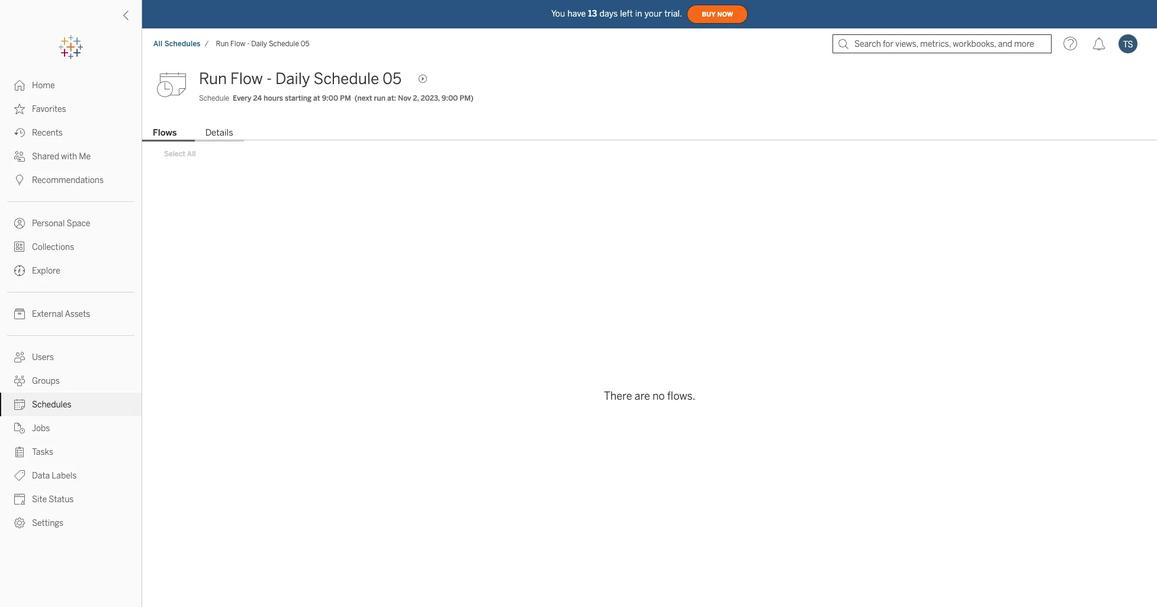 Task type: describe. For each thing, give the bounding box(es) containing it.
nov
[[398, 94, 411, 102]]

- inside main content
[[267, 69, 272, 88]]

schedule image
[[156, 67, 192, 102]]

recommendations link
[[0, 168, 142, 192]]

personal
[[32, 219, 65, 229]]

select
[[164, 150, 186, 158]]

groups
[[32, 376, 60, 386]]

assets
[[65, 309, 90, 319]]

in
[[636, 9, 643, 19]]

1 9:00 from the left
[[322, 94, 338, 102]]

recents
[[32, 128, 63, 138]]

navigation panel element
[[0, 36, 142, 535]]

explore
[[32, 266, 60, 276]]

details
[[205, 127, 233, 138]]

13
[[588, 9, 597, 19]]

settings link
[[0, 511, 142, 535]]

collections link
[[0, 235, 142, 259]]

schedule every 24 hours starting at 9:00 pm (next run at: nov 2, 2023, 9:00 pm)
[[199, 94, 474, 102]]

at:
[[387, 94, 396, 102]]

status
[[49, 495, 74, 505]]

0 vertical spatial run flow - daily schedule 05
[[216, 40, 310, 48]]

0 vertical spatial run
[[216, 40, 229, 48]]

/
[[205, 40, 209, 48]]

all schedules /
[[153, 40, 209, 48]]

external
[[32, 309, 63, 319]]

0 vertical spatial -
[[247, 40, 250, 48]]

space
[[67, 219, 90, 229]]

recents link
[[0, 121, 142, 145]]

run flow - daily schedule 05 main content
[[142, 59, 1158, 607]]

labels
[[52, 471, 77, 481]]

run flow - daily schedule 05 element
[[212, 40, 313, 48]]

data labels
[[32, 471, 77, 481]]

schedules inside main navigation. press the up and down arrow keys to access links. element
[[32, 400, 71, 410]]

(next
[[355, 94, 372, 102]]

2,
[[413, 94, 419, 102]]

with
[[61, 152, 77, 162]]

personal space
[[32, 219, 90, 229]]



Task type: vqa. For each thing, say whether or not it's contained in the screenshot.
the bottommost the All
yes



Task type: locate. For each thing, give the bounding box(es) containing it.
run
[[216, 40, 229, 48], [199, 69, 227, 88]]

tasks link
[[0, 440, 142, 464]]

select all button
[[156, 147, 204, 161]]

explore link
[[0, 259, 142, 283]]

2023,
[[421, 94, 440, 102]]

1 horizontal spatial schedules
[[165, 40, 201, 48]]

tasks
[[32, 447, 53, 457]]

favorites
[[32, 104, 66, 114]]

1 horizontal spatial schedule
[[269, 40, 299, 48]]

05 up starting
[[301, 40, 310, 48]]

shared with me
[[32, 152, 91, 162]]

data
[[32, 471, 50, 481]]

no
[[653, 390, 665, 403]]

1 vertical spatial schedule
[[314, 69, 379, 88]]

9:00 right at
[[322, 94, 338, 102]]

- right /
[[247, 40, 250, 48]]

external assets
[[32, 309, 90, 319]]

0 vertical spatial all
[[153, 40, 163, 48]]

05
[[301, 40, 310, 48], [383, 69, 402, 88]]

settings
[[32, 518, 63, 528]]

2 9:00 from the left
[[442, 94, 458, 102]]

all up schedule image on the top
[[153, 40, 163, 48]]

9:00 left pm)
[[442, 94, 458, 102]]

daily right /
[[251, 40, 267, 48]]

schedules
[[165, 40, 201, 48], [32, 400, 71, 410]]

2 vertical spatial schedule
[[199, 94, 229, 102]]

run inside main content
[[199, 69, 227, 88]]

days
[[600, 9, 618, 19]]

personal space link
[[0, 212, 142, 235]]

every
[[233, 94, 252, 102]]

1 horizontal spatial 9:00
[[442, 94, 458, 102]]

data labels link
[[0, 464, 142, 488]]

0 horizontal spatial schedules
[[32, 400, 71, 410]]

at
[[313, 94, 320, 102]]

0 horizontal spatial daily
[[251, 40, 267, 48]]

external assets link
[[0, 302, 142, 326]]

schedules link
[[0, 393, 142, 416]]

have
[[568, 9, 586, 19]]

05 inside run flow - daily schedule 05 main content
[[383, 69, 402, 88]]

1 vertical spatial daily
[[276, 69, 310, 88]]

buy now button
[[687, 5, 748, 24]]

all schedules link
[[153, 39, 201, 49]]

run flow - daily schedule 05 up starting
[[199, 69, 402, 88]]

05 up at:
[[383, 69, 402, 88]]

2 flow from the top
[[230, 69, 263, 88]]

home link
[[0, 73, 142, 97]]

schedule up hours
[[269, 40, 299, 48]]

jobs
[[32, 424, 50, 434]]

collections
[[32, 242, 74, 252]]

2 horizontal spatial schedule
[[314, 69, 379, 88]]

flows
[[153, 127, 177, 138]]

1 flow from the top
[[230, 40, 246, 48]]

are
[[635, 390, 650, 403]]

all
[[153, 40, 163, 48], [187, 150, 196, 158]]

flow inside main content
[[230, 69, 263, 88]]

0 horizontal spatial schedule
[[199, 94, 229, 102]]

shared with me link
[[0, 145, 142, 168]]

schedule up pm
[[314, 69, 379, 88]]

pm)
[[460, 94, 474, 102]]

0 horizontal spatial -
[[247, 40, 250, 48]]

daily up starting
[[276, 69, 310, 88]]

pm
[[340, 94, 351, 102]]

recommendations
[[32, 175, 104, 185]]

1 horizontal spatial daily
[[276, 69, 310, 88]]

1 horizontal spatial 05
[[383, 69, 402, 88]]

1 horizontal spatial all
[[187, 150, 196, 158]]

run right /
[[216, 40, 229, 48]]

trial.
[[665, 9, 683, 19]]

flow right /
[[230, 40, 246, 48]]

1 vertical spatial all
[[187, 150, 196, 158]]

users link
[[0, 345, 142, 369]]

Search for views, metrics, workbooks, and more text field
[[833, 34, 1052, 53]]

-
[[247, 40, 250, 48], [267, 69, 272, 88]]

me
[[79, 152, 91, 162]]

schedules down groups
[[32, 400, 71, 410]]

there
[[604, 390, 632, 403]]

1 horizontal spatial -
[[267, 69, 272, 88]]

buy
[[702, 10, 716, 18]]

you
[[552, 9, 565, 19]]

1 vertical spatial 05
[[383, 69, 402, 88]]

site status link
[[0, 488, 142, 511]]

flow up "every"
[[230, 69, 263, 88]]

jobs link
[[0, 416, 142, 440]]

shared
[[32, 152, 59, 162]]

site
[[32, 495, 47, 505]]

1 vertical spatial flow
[[230, 69, 263, 88]]

0 horizontal spatial all
[[153, 40, 163, 48]]

there are no flows.
[[604, 390, 696, 403]]

schedule left "every"
[[199, 94, 229, 102]]

main navigation. press the up and down arrow keys to access links. element
[[0, 73, 142, 535]]

users
[[32, 353, 54, 363]]

0 horizontal spatial 9:00
[[322, 94, 338, 102]]

starting
[[285, 94, 312, 102]]

groups link
[[0, 369, 142, 393]]

all inside button
[[187, 150, 196, 158]]

run down /
[[199, 69, 227, 88]]

all right select
[[187, 150, 196, 158]]

run flow - daily schedule 05 up 24
[[216, 40, 310, 48]]

select all
[[164, 150, 196, 158]]

0 vertical spatial schedules
[[165, 40, 201, 48]]

schedules left /
[[165, 40, 201, 48]]

1 vertical spatial schedules
[[32, 400, 71, 410]]

daily inside main content
[[276, 69, 310, 88]]

0 vertical spatial schedule
[[269, 40, 299, 48]]

left
[[620, 9, 633, 19]]

buy now
[[702, 10, 734, 18]]

1 vertical spatial run flow - daily schedule 05
[[199, 69, 402, 88]]

24
[[253, 94, 262, 102]]

home
[[32, 81, 55, 91]]

1 vertical spatial -
[[267, 69, 272, 88]]

9:00
[[322, 94, 338, 102], [442, 94, 458, 102]]

flows.
[[668, 390, 696, 403]]

site status
[[32, 495, 74, 505]]

your
[[645, 9, 662, 19]]

0 vertical spatial daily
[[251, 40, 267, 48]]

favorites link
[[0, 97, 142, 121]]

- up hours
[[267, 69, 272, 88]]

run
[[374, 94, 386, 102]]

run flow - daily schedule 05
[[216, 40, 310, 48], [199, 69, 402, 88]]

0 vertical spatial flow
[[230, 40, 246, 48]]

hours
[[264, 94, 283, 102]]

sub-spaces tab list
[[142, 126, 1158, 142]]

you have 13 days left in your trial.
[[552, 9, 683, 19]]

now
[[718, 10, 734, 18]]

0 vertical spatial 05
[[301, 40, 310, 48]]

run flow - daily schedule 05 inside main content
[[199, 69, 402, 88]]

daily
[[251, 40, 267, 48], [276, 69, 310, 88]]

schedule
[[269, 40, 299, 48], [314, 69, 379, 88], [199, 94, 229, 102]]

0 horizontal spatial 05
[[301, 40, 310, 48]]

1 vertical spatial run
[[199, 69, 227, 88]]

flow
[[230, 40, 246, 48], [230, 69, 263, 88]]



